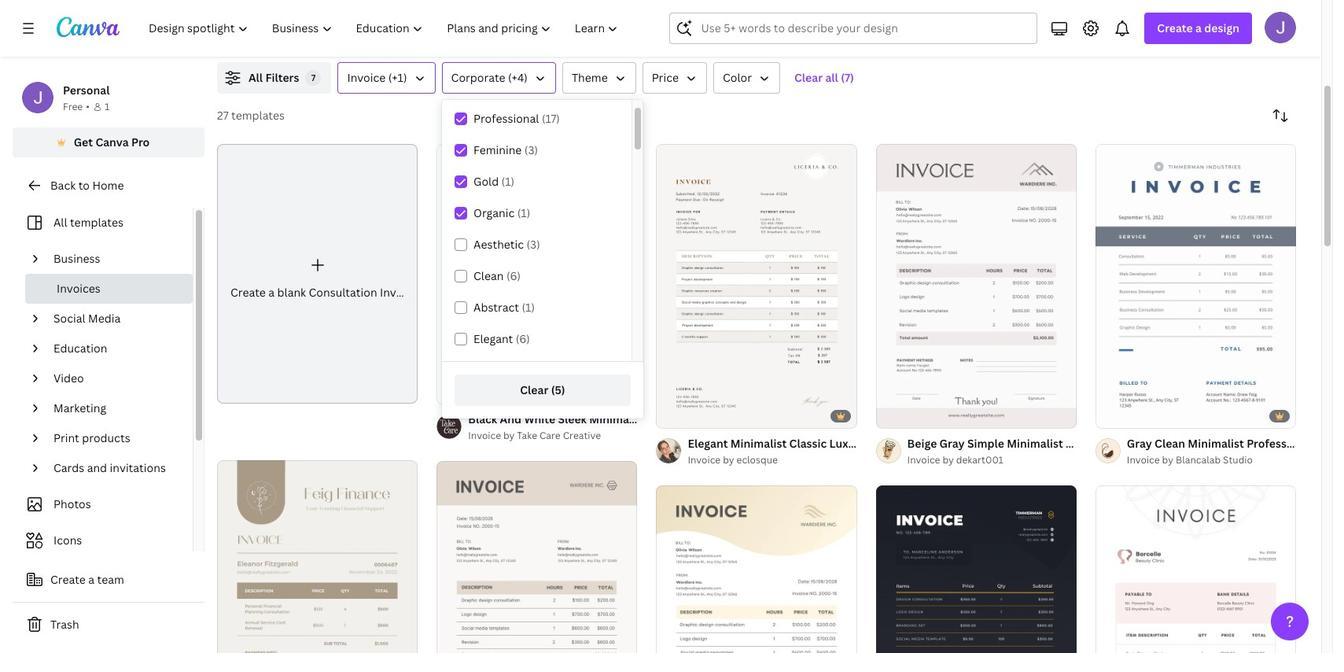 Task type: vqa. For each thing, say whether or not it's contained in the screenshot.


Task type: describe. For each thing, give the bounding box(es) containing it.
2 horizontal spatial beige gray simple minimalist consultation invoice image
[[876, 144, 1077, 428]]

organic (1)
[[474, 205, 531, 220]]

invoices
[[57, 281, 101, 296]]

•
[[86, 100, 90, 113]]

clean (6)
[[474, 268, 521, 283]]

elegant (6)
[[474, 331, 530, 346]]

27
[[217, 108, 229, 123]]

by left take
[[504, 429, 515, 442]]

marketing link
[[47, 393, 183, 423]]

create a blank consultation invoice
[[231, 285, 419, 300]]

clear all (7)
[[795, 70, 855, 85]]

professional
[[474, 111, 539, 126]]

cards and invitations link
[[47, 453, 183, 483]]

(17)
[[542, 111, 560, 126]]

marketing
[[54, 401, 106, 416]]

corporate (+4)
[[451, 70, 528, 85]]

simple
[[968, 436, 1005, 451]]

blank
[[277, 285, 306, 300]]

invoice inside invoice by take care creative link
[[468, 429, 501, 442]]

video link
[[47, 364, 183, 393]]

a for design
[[1196, 20, 1202, 35]]

clear for clear all (7)
[[795, 70, 823, 85]]

photos
[[54, 497, 91, 512]]

business inside elegant minimalist classic luxury business invoice template invoice by eclosque
[[869, 436, 917, 451]]

black and white sleek minimalist management consulting invoice doc image
[[437, 144, 638, 404]]

by inside beige gray simple minimalist consultation invoice invoice by dekart001
[[943, 453, 954, 467]]

take
[[517, 429, 538, 442]]

pro
[[131, 135, 150, 150]]

consultation inside beige gray simple minimalist consultation invoice invoice by dekart001
[[1066, 436, 1136, 451]]

(1) for gold (1)
[[502, 174, 515, 189]]

print products link
[[47, 423, 183, 453]]

jacob simon image
[[1265, 12, 1297, 43]]

clear (5)
[[520, 382, 566, 397]]

gray
[[940, 436, 965, 451]]

by left blancalab
[[1163, 453, 1174, 467]]

team
[[97, 572, 124, 587]]

video
[[54, 371, 84, 386]]

canva
[[96, 135, 129, 150]]

create a blank consultation invoice link
[[217, 144, 419, 404]]

gold (1)
[[474, 174, 515, 189]]

color button
[[714, 62, 781, 94]]

1
[[105, 100, 110, 113]]

(1) for organic (1)
[[518, 205, 531, 220]]

top level navigation element
[[139, 13, 632, 44]]

products
[[82, 430, 130, 445]]

filters
[[266, 70, 299, 85]]

create for create a design
[[1158, 20, 1194, 35]]

clear for clear (5)
[[520, 382, 549, 397]]

invoice by take care creative
[[468, 429, 601, 442]]

1 consulting invoice templates image from the left
[[961, 0, 1297, 43]]

all for all templates
[[54, 215, 67, 230]]

create a team button
[[13, 564, 205, 596]]

0 horizontal spatial business
[[54, 251, 100, 266]]

get canva pro button
[[13, 127, 205, 157]]

beige
[[908, 436, 938, 451]]

beige aesthetic invoice image
[[217, 461, 418, 653]]

create a design
[[1158, 20, 1240, 35]]

a for team
[[88, 572, 95, 587]]

invitations
[[110, 460, 166, 475]]

invoice by take care creative link
[[468, 428, 638, 444]]

home
[[92, 178, 124, 193]]

blancalab
[[1177, 453, 1221, 467]]

design
[[1205, 20, 1240, 35]]

professional (17)
[[474, 111, 560, 126]]

invoice inside invoice (+1) button
[[347, 70, 386, 85]]

clear (5) button
[[455, 375, 631, 406]]

free •
[[63, 100, 90, 113]]

social media link
[[47, 304, 183, 334]]

education
[[54, 341, 107, 356]]

gray clean minimalist professional business consultation and service invoice image
[[1096, 144, 1297, 428]]

corporate (+4) button
[[442, 62, 556, 94]]

gold
[[474, 174, 499, 189]]

trash link
[[13, 609, 205, 641]]

corporate
[[451, 70, 506, 85]]

beige gray simple minimalist consultation invoice link
[[908, 435, 1178, 453]]

aesthetic (3)
[[474, 237, 540, 252]]

abstract (1)
[[474, 300, 535, 315]]

invoice by eclosque link
[[688, 453, 857, 468]]

Sort by button
[[1265, 100, 1297, 131]]

beige gray simple minimalist consultation invoice invoice by dekart001
[[908, 436, 1178, 467]]

clear all (7) button
[[787, 62, 862, 94]]

free
[[63, 100, 83, 113]]

all templates
[[54, 215, 124, 230]]

(6) for elegant (6)
[[516, 331, 530, 346]]

all for all filters
[[249, 70, 263, 85]]

27 templates
[[217, 108, 285, 123]]



Task type: locate. For each thing, give the bounding box(es) containing it.
(3) right aesthetic
[[527, 237, 540, 252]]

by inside elegant minimalist classic luxury business invoice template invoice by eclosque
[[723, 453, 735, 467]]

1 vertical spatial business
[[869, 436, 917, 451]]

templates for all templates
[[70, 215, 124, 230]]

0 horizontal spatial elegant
[[474, 331, 513, 346]]

all down back
[[54, 215, 67, 230]]

a left design on the right of page
[[1196, 20, 1202, 35]]

1 vertical spatial all
[[54, 215, 67, 230]]

2 horizontal spatial a
[[1196, 20, 1202, 35]]

business modern blue and yellow invoice image
[[876, 486, 1077, 653]]

0 horizontal spatial minimalist
[[731, 436, 787, 451]]

1 vertical spatial (1)
[[518, 205, 531, 220]]

elegant minimalist classic luxury business invoice template link
[[688, 435, 1011, 453]]

create down icons
[[50, 572, 86, 587]]

1 vertical spatial a
[[269, 285, 275, 300]]

1 vertical spatial consultation
[[1066, 436, 1136, 451]]

(1) right gold
[[502, 174, 515, 189]]

1 vertical spatial elegant
[[688, 436, 728, 451]]

(3) right feminine at the left top of the page
[[525, 142, 538, 157]]

invoice (+1) button
[[338, 62, 436, 94]]

minimalist up invoice by dekart001 link
[[1008, 436, 1064, 451]]

invoice inside create a blank consultation invoice element
[[380, 285, 419, 300]]

create
[[1158, 20, 1194, 35], [231, 285, 266, 300], [50, 572, 86, 587]]

(1) right abstract on the left
[[522, 300, 535, 315]]

(+1)
[[389, 70, 407, 85]]

white minimalist beauty clinic service invoice image
[[1096, 486, 1297, 653]]

invoice (+1)
[[347, 70, 407, 85]]

invoice by dekart001 link
[[908, 453, 1077, 468]]

0 vertical spatial (6)
[[507, 268, 521, 283]]

0 horizontal spatial templates
[[70, 215, 124, 230]]

feminine
[[474, 142, 522, 157]]

1 horizontal spatial create
[[231, 285, 266, 300]]

a left team
[[88, 572, 95, 587]]

back to home link
[[13, 170, 205, 201]]

cards
[[54, 460, 84, 475]]

(6) down abstract (1)
[[516, 331, 530, 346]]

1 horizontal spatial clear
[[795, 70, 823, 85]]

0 horizontal spatial clear
[[520, 382, 549, 397]]

1 horizontal spatial a
[[269, 285, 275, 300]]

beige gray simple minimalist consultation invoice image for invoice by take care creative
[[437, 461, 638, 653]]

1 vertical spatial create
[[231, 285, 266, 300]]

print products
[[54, 430, 130, 445]]

and
[[87, 460, 107, 475]]

elegant minimalist classic luxury business invoice template image
[[657, 144, 857, 428]]

eclosque
[[737, 453, 778, 467]]

(6) for clean (6)
[[507, 268, 521, 283]]

invoice
[[347, 70, 386, 85], [380, 285, 419, 300], [468, 429, 501, 442], [919, 436, 958, 451], [1138, 436, 1178, 451], [688, 453, 721, 467], [908, 453, 941, 467], [1128, 453, 1161, 467]]

2 consulting invoice templates image from the left
[[1060, 0, 1198, 15]]

all
[[249, 70, 263, 85], [54, 215, 67, 230]]

Search search field
[[702, 13, 1028, 43]]

elegant down abstract on the left
[[474, 331, 513, 346]]

clear inside button
[[520, 382, 549, 397]]

studio
[[1224, 453, 1254, 467]]

(1) right organic
[[518, 205, 531, 220]]

all filters
[[249, 70, 299, 85]]

create a blank consultation invoice element
[[217, 144, 419, 404]]

(6)
[[507, 268, 521, 283], [516, 331, 530, 346]]

1 horizontal spatial minimalist
[[1008, 436, 1064, 451]]

by left eclosque
[[723, 453, 735, 467]]

invoice inside invoice by blancalab studio link
[[1128, 453, 1161, 467]]

1 horizontal spatial all
[[249, 70, 263, 85]]

invoice by blancalab studio link
[[1128, 453, 1297, 468]]

create for create a team
[[50, 572, 86, 587]]

1 horizontal spatial consultation
[[1066, 436, 1136, 451]]

price button
[[643, 62, 707, 94]]

social media
[[54, 311, 121, 326]]

0 vertical spatial business
[[54, 251, 100, 266]]

0 vertical spatial all
[[249, 70, 263, 85]]

business right "luxury"
[[869, 436, 917, 451]]

create inside create a blank consultation invoice element
[[231, 285, 266, 300]]

1 vertical spatial (6)
[[516, 331, 530, 346]]

a
[[1196, 20, 1202, 35], [269, 285, 275, 300], [88, 572, 95, 587]]

media
[[88, 311, 121, 326]]

theme
[[572, 70, 608, 85]]

0 vertical spatial clear
[[795, 70, 823, 85]]

abstract
[[474, 300, 519, 315]]

organic
[[474, 205, 515, 220]]

create for create a blank consultation invoice
[[231, 285, 266, 300]]

1 horizontal spatial templates
[[231, 108, 285, 123]]

0 vertical spatial (1)
[[502, 174, 515, 189]]

0 horizontal spatial a
[[88, 572, 95, 587]]

minimalist up eclosque
[[731, 436, 787, 451]]

consulting invoice templates image
[[961, 0, 1297, 43], [1060, 0, 1198, 15]]

2 vertical spatial a
[[88, 572, 95, 587]]

create inside create a design dropdown button
[[1158, 20, 1194, 35]]

(7)
[[841, 70, 855, 85]]

1 horizontal spatial elegant
[[688, 436, 728, 451]]

all templates link
[[22, 208, 183, 238]]

create left design on the right of page
[[1158, 20, 1194, 35]]

0 horizontal spatial all
[[54, 215, 67, 230]]

(3) for aesthetic (3)
[[527, 237, 540, 252]]

cards and invitations
[[54, 460, 166, 475]]

0 vertical spatial consultation
[[309, 285, 377, 300]]

icons
[[54, 533, 82, 548]]

None search field
[[670, 13, 1038, 44]]

(1) for abstract (1)
[[522, 300, 535, 315]]

0 horizontal spatial beige gray simple minimalist consultation invoice image
[[437, 461, 638, 653]]

create a team
[[50, 572, 124, 587]]

business
[[54, 251, 100, 266], [869, 436, 917, 451]]

clean
[[474, 268, 504, 283]]

by down gray
[[943, 453, 954, 467]]

creative
[[563, 429, 601, 442]]

1 vertical spatial templates
[[70, 215, 124, 230]]

a inside dropdown button
[[1196, 20, 1202, 35]]

elegant up invoice by eclosque link
[[688, 436, 728, 451]]

photos link
[[22, 490, 183, 519]]

icons link
[[22, 526, 183, 556]]

0 vertical spatial a
[[1196, 20, 1202, 35]]

(3) for feminine (3)
[[525, 142, 538, 157]]

1 horizontal spatial beige gray simple minimalist consultation invoice image
[[657, 486, 857, 653]]

0 vertical spatial elegant
[[474, 331, 513, 346]]

7 filter options selected element
[[306, 70, 321, 86]]

1 vertical spatial clear
[[520, 382, 549, 397]]

2 vertical spatial create
[[50, 572, 86, 587]]

dekart001
[[957, 453, 1004, 467]]

business link
[[47, 244, 183, 274]]

0 vertical spatial create
[[1158, 20, 1194, 35]]

education link
[[47, 334, 183, 364]]

clear left all
[[795, 70, 823, 85]]

templates right '27'
[[231, 108, 285, 123]]

a left blank
[[269, 285, 275, 300]]

elegant for elegant minimalist classic luxury business invoice template invoice by eclosque
[[688, 436, 728, 451]]

1 horizontal spatial business
[[869, 436, 917, 451]]

all
[[826, 70, 839, 85]]

minimalist
[[731, 436, 787, 451], [1008, 436, 1064, 451]]

luxury
[[830, 436, 867, 451]]

(6) right clean
[[507, 268, 521, 283]]

templates down back to home
[[70, 215, 124, 230]]

care
[[540, 429, 561, 442]]

a inside button
[[88, 572, 95, 587]]

(5)
[[551, 382, 566, 397]]

elegant
[[474, 331, 513, 346], [688, 436, 728, 451]]

elegant minimalist classic luxury business invoice template invoice by eclosque
[[688, 436, 1011, 467]]

minimalist inside beige gray simple minimalist consultation invoice invoice by dekart001
[[1008, 436, 1064, 451]]

minimalist inside elegant minimalist classic luxury business invoice template invoice by eclosque
[[731, 436, 787, 451]]

template
[[961, 436, 1011, 451]]

templates for 27 templates
[[231, 108, 285, 123]]

create left blank
[[231, 285, 266, 300]]

0 horizontal spatial create
[[50, 572, 86, 587]]

color
[[723, 70, 752, 85]]

aesthetic
[[474, 237, 524, 252]]

back to home
[[50, 178, 124, 193]]

all left filters
[[249, 70, 263, 85]]

1 vertical spatial (3)
[[527, 237, 540, 252]]

price
[[652, 70, 679, 85]]

theme button
[[563, 62, 636, 94]]

a for blank
[[269, 285, 275, 300]]

business up invoices
[[54, 251, 100, 266]]

elegant inside elegant minimalist classic luxury business invoice template invoice by eclosque
[[688, 436, 728, 451]]

get
[[74, 135, 93, 150]]

2 horizontal spatial create
[[1158, 20, 1194, 35]]

trash
[[50, 617, 79, 632]]

create a design button
[[1145, 13, 1253, 44]]

invoice by blancalab studio
[[1128, 453, 1254, 467]]

2 minimalist from the left
[[1008, 436, 1064, 451]]

beige gray simple minimalist consultation invoice image
[[876, 144, 1077, 428], [437, 461, 638, 653], [657, 486, 857, 653]]

social
[[54, 311, 85, 326]]

elegant for elegant (6)
[[474, 331, 513, 346]]

create inside create a team button
[[50, 572, 86, 587]]

clear left (5)
[[520, 382, 549, 397]]

0 horizontal spatial consultation
[[309, 285, 377, 300]]

0 vertical spatial (3)
[[525, 142, 538, 157]]

beige gray simple minimalist consultation invoice image for invoice by eclosque
[[657, 486, 857, 653]]

0 vertical spatial templates
[[231, 108, 285, 123]]

get canva pro
[[74, 135, 150, 150]]

print
[[54, 430, 79, 445]]

(3)
[[525, 142, 538, 157], [527, 237, 540, 252]]

clear inside button
[[795, 70, 823, 85]]

by
[[504, 429, 515, 442], [723, 453, 735, 467], [943, 453, 954, 467], [1163, 453, 1174, 467]]

2 vertical spatial (1)
[[522, 300, 535, 315]]

personal
[[63, 83, 110, 98]]

1 minimalist from the left
[[731, 436, 787, 451]]

clear
[[795, 70, 823, 85], [520, 382, 549, 397]]

classic
[[790, 436, 827, 451]]



